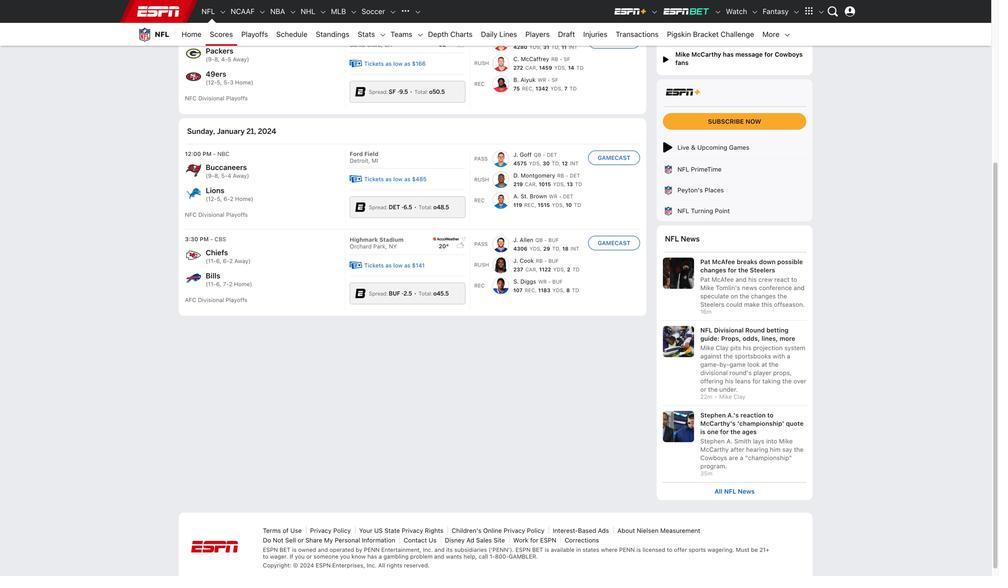 Task type: vqa. For each thing, say whether or not it's contained in the screenshot.


Task type: locate. For each thing, give the bounding box(es) containing it.
divisional for packers
[[198, 95, 225, 102]]

12- inside 49ers ( 12-5 5-3 home )
[[208, 79, 217, 86]]

pat mcafee breaks down possible changes for the steelers pat mcafee and his crew react to mike tomlin's news conference and speculate on the changes the steelers could make this offseason. 16m
[[701, 258, 805, 315]]

2 right chiefs link
[[230, 258, 233, 264]]

wager.
[[270, 553, 288, 560]]

0 vertical spatial rb
[[552, 56, 559, 62]]

0 vertical spatial 2024
[[258, 127, 276, 136]]

fans
[[676, 59, 689, 66]]

2 penn from the left
[[620, 546, 635, 553]]

list containing j. allen
[[475, 236, 584, 294]]

afc
[[185, 9, 196, 15], [185, 297, 196, 303]]

buf for diggs
[[553, 279, 563, 285]]

sf inside 'c. mccaffrey rb - sf 272 car 1459 yds 14 td'
[[564, 56, 571, 62]]

yds left '29'
[[530, 246, 541, 252]]

1 ( from the top
[[206, 56, 208, 63]]

rights
[[425, 527, 444, 534]]

3 ( from the top
[[206, 172, 208, 179]]

pat right pat mcafee breaks down possible changes for the steelers 'image'
[[701, 258, 711, 265]]

'championship' inside stephen a.'s reaction to mccarthy's 'championship' quote is one for the ages
[[676, 28, 723, 35]]

yds left the 7
[[551, 86, 562, 92]]

20 link
[[433, 236, 466, 250]]

b. up 4280
[[514, 35, 519, 42]]

watch image
[[752, 8, 759, 16]]

ages up smith at bottom
[[743, 428, 757, 436]]

home right 3
[[235, 79, 251, 86]]

1 vertical spatial reaction
[[741, 412, 766, 419]]

upcoming
[[698, 144, 728, 151]]

qb right allen
[[536, 237, 543, 243]]

int for buccaneers
[[570, 161, 579, 167]]

one up the program.
[[708, 428, 719, 436]]

is down work for espn link
[[545, 546, 550, 553]]

highmark stadium orchard park, ny
[[350, 236, 404, 250]]

- inside d. montgomery rb - det 219 car 1015 yds 13 td
[[566, 173, 569, 179]]

the
[[774, 28, 784, 35], [739, 266, 749, 274], [740, 292, 750, 300], [778, 292, 788, 300], [724, 353, 734, 360], [770, 361, 779, 368], [783, 378, 792, 385], [709, 386, 718, 393], [731, 428, 741, 436], [795, 446, 804, 453]]

int for chiefs
[[571, 246, 580, 252]]

1 vertical spatial has
[[368, 553, 377, 560]]

5- down 49ers
[[224, 79, 230, 86]]

total : o45.5
[[419, 290, 449, 297]]

away for packers
[[233, 56, 247, 63]]

pigskin bracket challenge link
[[663, 23, 759, 46]]

call
[[479, 553, 488, 560]]

home right lions "link"
[[235, 195, 251, 202]]

quote down 'watch' 'link' at the right top
[[725, 28, 742, 35]]

pass left j. allen image
[[475, 241, 488, 247]]

tickets for chiefs
[[365, 262, 384, 269]]

gamecast link for buccaneers
[[589, 151, 641, 165]]

stephen up pigskin
[[676, 19, 702, 27]]

stadium
[[368, 35, 393, 41], [380, 236, 404, 243]]

- inside s. diggs wr - buf 107 rec 1183 yds 8 td
[[549, 279, 551, 285]]

0 vertical spatial pat
[[701, 258, 711, 265]]

6- down lions
[[224, 195, 230, 202]]

down
[[760, 258, 776, 265]]

2 inside bills ( 11-6 7-2 home )
[[229, 281, 233, 287]]

soccer image
[[390, 8, 397, 16]]

is inside stephen a.'s reaction to mccarthy's 'championship' quote is one for the ages stephen a. smith lays into mike mccarthy after hearing him say the cowboys are a "championship" program. 35m
[[701, 428, 706, 436]]

1 vertical spatial steelers
[[701, 301, 725, 308]]

one inside stephen a.'s reaction to mccarthy's 'championship' quote is one for the ages stephen a. smith lays into mike mccarthy after hearing him say the cowboys are a "championship" program. 35m
[[708, 428, 719, 436]]

lions ( 12-5 6-2 home )
[[206, 186, 253, 202]]

0 horizontal spatial 2024
[[258, 127, 276, 136]]

) inside bills ( 11-6 7-2 home )
[[250, 281, 252, 287]]

1 low from the top
[[394, 60, 403, 67]]

: left o50.5
[[427, 89, 429, 96]]

1 horizontal spatial privacy
[[402, 527, 424, 534]]

4-
[[221, 56, 228, 63]]

1 horizontal spatial cowboys
[[775, 51, 803, 58]]

b. for b. aiyuk
[[514, 77, 519, 83]]

rec inside a. st. brown wr - det 119 rec 1515 yds 10 td
[[525, 202, 535, 208]]

total
[[415, 89, 427, 96], [419, 204, 431, 211], [419, 291, 431, 297]]

afc divisional playoffs up scores
[[185, 9, 248, 15]]

rush for packers
[[475, 60, 489, 66]]

0 vertical spatial b.
[[514, 35, 519, 42]]

1 vertical spatial 12-
[[208, 195, 217, 202]]

9-
[[208, 56, 215, 63], [208, 172, 215, 179]]

2 vertical spatial rush
[[475, 262, 489, 268]]

available
[[551, 546, 575, 553]]

bet down work for espn link
[[533, 546, 544, 553]]

interest-based ads link
[[553, 527, 610, 534]]

0 vertical spatial espn bet image
[[356, 0, 366, 11]]

its
[[447, 546, 453, 553]]

) inside 49ers ( 12-5 5-3 home )
[[251, 79, 254, 86]]

ages inside stephen a.'s reaction to mccarthy's 'championship' quote is one for the ages
[[786, 28, 800, 35]]

2 you from the left
[[340, 553, 350, 560]]

contact us
[[404, 537, 437, 544]]

0 vertical spatial cowboys
[[775, 51, 803, 58]]

away inside packers ( 9-8 4-5 away )
[[233, 56, 247, 63]]

det inside a. st. brown wr - det 119 rec 1515 yds 10 td
[[564, 194, 574, 200]]

buccaneers
[[206, 163, 247, 172]]

one for stephen a.'s reaction to mccarthy's 'championship' quote is one for the ages
[[751, 28, 762, 35]]

) for 49ers
[[251, 79, 254, 86]]

mccarthy inside stephen a.'s reaction to mccarthy's 'championship' quote is one for the ages stephen a. smith lays into mike mccarthy after hearing him say the cowboys are a "championship" program. 35m
[[701, 446, 729, 453]]

daily
[[481, 30, 498, 38]]

2 right lions "link"
[[230, 195, 234, 202]]

2 vertical spatial j.
[[514, 258, 519, 264]]

( down chiefs at the top of the page
[[206, 258, 208, 264]]

: inside total : o45.5
[[431, 291, 433, 297]]

1 vertical spatial nfc divisional playoffs
[[185, 211, 248, 218]]

low for buccaneers
[[394, 176, 403, 183]]

0 vertical spatial mccarthy's
[[751, 19, 786, 27]]

2 vertical spatial total
[[419, 291, 431, 297]]

1 vertical spatial mcafee
[[712, 276, 734, 283]]

rb for packers
[[552, 56, 559, 62]]

- inside 'c. mccaffrey rb - sf 272 car 1459 yds 14 td'
[[560, 56, 563, 62]]

car inside 'c. mccaffrey rb - sf 272 car 1459 yds 14 td'
[[526, 65, 536, 71]]

2 gamecast link from the top
[[589, 236, 641, 250]]

reaction for stephen a.'s reaction to mccarthy's 'championship' quote is one for the ages stephen a. smith lays into mike mccarthy after hearing him say the cowboys are a "championship" program. 35m
[[741, 412, 766, 419]]

2 j. from the top
[[514, 237, 519, 243]]

6 down chiefs at the top of the page
[[216, 258, 220, 264]]

0 vertical spatial all
[[715, 488, 723, 495]]

) inside buccaneers ( 9-8 5-4 away )
[[247, 172, 249, 179]]

tickets down mi
[[365, 176, 384, 183]]

sf for mccaffrey
[[564, 56, 571, 62]]

a right are
[[741, 454, 744, 462]]

to left wager. on the bottom of the page
[[263, 553, 269, 560]]

2 vertical spatial int
[[571, 246, 580, 252]]

as up spread : det -6.5
[[386, 176, 392, 183]]

3 pass from the top
[[475, 241, 488, 247]]

his inside pat mcafee breaks down possible changes for the steelers pat mcafee and his crew react to mike tomlin's news conference and speculate on the changes the steelers could make this offseason. 16m
[[749, 276, 757, 283]]

0 vertical spatial rush
[[475, 60, 489, 66]]

1 vertical spatial or
[[298, 537, 304, 544]]

a right with
[[788, 353, 791, 360]]

soccer link
[[358, 0, 390, 23]]

depth charts
[[428, 30, 473, 38]]

11- for bills
[[208, 281, 216, 287]]

him
[[771, 446, 781, 453]]

- inside j. cook rb - buf 237 car 1122 yds 2 td
[[545, 258, 547, 264]]

2 rush from the top
[[475, 177, 489, 183]]

5 for packers
[[217, 79, 220, 86]]

td right 1183
[[572, 287, 580, 293]]

1 vertical spatial wr
[[549, 194, 558, 200]]

away up bills ( 11-6 7-2 home ) on the top of the page
[[235, 258, 249, 264]]

3 j. from the top
[[514, 258, 519, 264]]

work
[[514, 537, 529, 544]]

buf up '29'
[[549, 237, 559, 243]]

1 pass from the top
[[475, 39, 488, 45]]

0 vertical spatial stadium
[[368, 35, 393, 41]]

35m
[[701, 470, 713, 477]]

1 bet from the left
[[280, 546, 291, 553]]

int right "12"
[[570, 161, 579, 167]]

'championship'
[[676, 28, 723, 35], [738, 420, 785, 427]]

cowboys down more image at the right
[[775, 51, 803, 58]]

1 9- from the top
[[208, 56, 215, 63]]

system
[[785, 344, 806, 352]]

mike mccarthy has message for cowboys fans button
[[657, 44, 813, 75]]

1 vertical spatial one
[[708, 428, 719, 436]]

you up enterprises,
[[340, 553, 350, 560]]

spread inside spread bal -9.5
[[369, 2, 387, 9]]

1 vertical spatial a.'s
[[728, 412, 739, 419]]

1 horizontal spatial has
[[724, 51, 734, 58]]

pits
[[731, 344, 742, 352]]

low left $485
[[394, 176, 403, 183]]

away for buccaneers
[[233, 172, 247, 179]]

mike inside nfl divisional round betting guide: props, odds, lines, more mike clay pits his projection system against the sportsbooks with a game-by-game look at the divisional round's player props, offering his leans for taking the over or the under.
[[701, 344, 715, 352]]

0 vertical spatial has
[[724, 51, 734, 58]]

1 horizontal spatial a.
[[727, 438, 733, 445]]

) for bills
[[250, 281, 252, 287]]

1 j. from the top
[[514, 151, 519, 158]]

1 nfc divisional playoffs from the top
[[185, 95, 248, 102]]

news down are
[[739, 488, 755, 495]]

the down breaks
[[739, 266, 749, 274]]

a.'s up pigskin bracket challenge
[[703, 19, 715, 27]]

2 vertical spatial pm
[[200, 236, 209, 243]]

0 vertical spatial tickets
[[365, 60, 384, 67]]

espn bet image left spread : det -6.5
[[356, 202, 366, 213]]

is left licensed
[[637, 546, 642, 553]]

daily lines
[[481, 30, 518, 38]]

one left more
[[751, 28, 762, 35]]

information
[[362, 537, 396, 544]]

0 vertical spatial away
[[233, 56, 247, 63]]

tickets for buccaneers
[[365, 176, 384, 183]]

td right 31
[[552, 44, 559, 50]]

) right 4
[[247, 172, 249, 179]]

0 horizontal spatial you
[[295, 553, 305, 560]]

list for packers
[[475, 34, 584, 92]]

privacy up work
[[504, 527, 526, 534]]

all down the program.
[[715, 488, 723, 495]]

places
[[705, 186, 725, 194]]

all nfl news
[[715, 488, 755, 495]]

1 horizontal spatial inc.
[[423, 546, 433, 553]]

low
[[394, 60, 403, 67], [394, 176, 403, 183], [394, 262, 403, 269]]

4 spread from the top
[[369, 291, 387, 297]]

) inside lions ( 12-5 6-2 home )
[[251, 195, 253, 202]]

soccer
[[362, 7, 385, 16]]

1 espn bet image from the top
[[356, 0, 366, 11]]

2 for lions
[[230, 195, 234, 202]]

car down montgomery
[[525, 181, 536, 187]]

based
[[579, 527, 597, 534]]

0 vertical spatial afc divisional playoffs
[[185, 9, 248, 15]]

1 vertical spatial pm
[[203, 151, 212, 157]]

penn down information on the bottom
[[364, 546, 380, 553]]

reaction down watch
[[716, 19, 741, 27]]

2024 right ©
[[300, 562, 314, 569]]

13
[[567, 181, 573, 187]]

: left o45.5 on the left of page
[[431, 291, 433, 297]]

all inside espn bet is owned and operated by penn entertainment, inc. and its subsidiaries ('penn'). espn bet is available in states where penn is licensed to offer sports wagering. must be 21+ to wager. if you or someone you know has a gambling problem and wants help, call 1-800-gambler. copyright: © 2024 espn enterprises, inc. all rights reserved.
[[379, 562, 385, 569]]

0 vertical spatial qb
[[539, 35, 547, 41]]

espn bet image for chiefs
[[356, 288, 366, 299]]

nhl image
[[320, 8, 327, 16]]

your us state privacy rights
[[359, 527, 444, 534]]

5- down buccaneers
[[221, 172, 228, 179]]

yds inside a. st. brown wr - det 119 rec 1515 yds 10 td
[[552, 202, 563, 208]]

mccaffrey
[[521, 56, 550, 63]]

ages inside stephen a.'s reaction to mccarthy's 'championship' quote is one for the ages stephen a. smith lays into mike mccarthy after hearing him say the cowboys are a "championship" program. 35m
[[743, 428, 757, 436]]

0 vertical spatial car
[[526, 65, 536, 71]]

1 horizontal spatial 'championship'
[[738, 420, 785, 427]]

9.5
[[404, 2, 412, 9], [400, 88, 408, 96]]

0 vertical spatial low
[[394, 60, 403, 67]]

qb for packers
[[539, 35, 547, 41]]

more
[[763, 30, 780, 38]]

1 6 from the top
[[216, 258, 220, 264]]

) right 3
[[251, 79, 254, 86]]

(
[[206, 56, 208, 63], [206, 79, 208, 86], [206, 172, 208, 179], [206, 195, 208, 202], [206, 258, 208, 264], [206, 281, 208, 287]]

s. diggs wr - buf 107 rec 1183 yds 8 td
[[514, 278, 580, 293]]

more espn image
[[802, 4, 817, 19]]

sf inside b. aiyuk wr - sf 75 rec 1342 yds 7 td
[[552, 77, 559, 83]]

td right 1122
[[573, 267, 580, 273]]

wr inside b. aiyuk wr - sf 75 rec 1342 yds 7 td
[[538, 77, 547, 83]]

: inside total : o50.5
[[427, 89, 429, 96]]

1 b. from the top
[[514, 35, 519, 42]]

home inside home link
[[182, 30, 202, 38]]

j. goff image
[[493, 151, 510, 167]]

- inside a. st. brown wr - det 119 rec 1515 yds 10 td
[[559, 194, 562, 200]]

injuries
[[584, 30, 608, 38]]

12- down lions
[[208, 195, 217, 202]]

0 vertical spatial a.
[[514, 193, 519, 200]]

playoffs for buccaneers
[[226, 211, 248, 218]]

stephen inside stephen a.'s reaction to mccarthy's 'championship' quote is one for the ages
[[676, 19, 702, 27]]

news down turning
[[681, 234, 700, 244]]

news
[[681, 234, 700, 244], [739, 488, 755, 495]]

1 horizontal spatial news
[[739, 488, 755, 495]]

list containing b. purdy
[[475, 34, 584, 92]]

over
[[794, 378, 807, 385]]

total : o50.5
[[415, 88, 445, 96]]

1 vertical spatial stephen
[[701, 412, 726, 419]]

legal footer navigation element
[[259, 525, 788, 569]]

( for lions
[[206, 195, 208, 202]]

pm for packers
[[199, 34, 208, 41]]

3 privacy from the left
[[504, 527, 526, 534]]

spread left soccer icon
[[369, 2, 387, 9]]

0 horizontal spatial mccarthy's
[[701, 420, 736, 427]]

more image
[[784, 31, 792, 39]]

: inside total : o48.5
[[431, 204, 433, 211]]

car inside d. montgomery rb - det 219 car 1015 yds 13 td
[[525, 181, 536, 187]]

as down ca
[[386, 60, 392, 67]]

1 vertical spatial 6-
[[223, 258, 230, 264]]

0 vertical spatial clay
[[717, 344, 729, 352]]

4
[[228, 172, 231, 179]]

- for spread : sf -9.5
[[398, 88, 400, 96]]

1 horizontal spatial one
[[751, 28, 762, 35]]

1 vertical spatial rb
[[558, 173, 565, 179]]

0 vertical spatial one
[[751, 28, 762, 35]]

car for chiefs
[[526, 267, 537, 273]]

0 horizontal spatial changes
[[701, 266, 727, 274]]

1 you from the left
[[295, 553, 305, 560]]

mccarthy's inside stephen a.'s reaction to mccarthy's 'championship' quote is one for the ages stephen a. smith lays into mike mccarthy after hearing him say the cowboys are a "championship" program. 35m
[[701, 420, 736, 427]]

j. up 237
[[514, 258, 519, 264]]

a.'s inside stephen a.'s reaction to mccarthy's 'championship' quote is one for the ages
[[703, 19, 715, 27]]

0 vertical spatial pm
[[199, 34, 208, 41]]

mccarthy inside mike mccarthy has message for cowboys fans
[[692, 51, 722, 58]]

the down the offering
[[709, 386, 718, 393]]

sf left draft
[[552, 35, 558, 41]]

fantasy image
[[794, 8, 801, 16]]

td right 30
[[552, 161, 559, 167]]

against
[[701, 353, 722, 360]]

tickets inside 'link'
[[365, 176, 384, 183]]

int right 18
[[571, 246, 580, 252]]

5 inside 49ers ( 12-5 5-3 home )
[[217, 79, 220, 86]]

int for packers
[[569, 44, 578, 50]]

1 vertical spatial news
[[739, 488, 755, 495]]

more espn image
[[818, 8, 826, 16]]

away inside chiefs ( 11-6 6-2 away )
[[235, 258, 249, 264]]

1 gamecast link from the top
[[589, 151, 641, 165]]

0 vertical spatial 11-
[[208, 258, 216, 264]]

2 policy from the left
[[527, 527, 545, 534]]

j. inside "j. goff qb - det 4575 yds 30 td 12 int"
[[514, 151, 519, 158]]

2 gamecast from the top
[[598, 240, 631, 247]]

0 vertical spatial ages
[[786, 28, 800, 35]]

mike inside pat mcafee breaks down possible changes for the steelers pat mcafee and his crew react to mike tomlin's news conference and speculate on the changes the steelers could make this offseason. 16m
[[701, 284, 715, 291]]

int right '11'
[[569, 44, 578, 50]]

mlb image
[[350, 8, 358, 16]]

8 right 1183
[[567, 287, 570, 293]]

( inside chiefs ( 11-6 6-2 away )
[[206, 258, 208, 264]]

mcafee
[[713, 258, 736, 265], [712, 276, 734, 283]]

cowboys inside mike mccarthy has message for cowboys fans
[[775, 51, 803, 58]]

props,
[[722, 335, 742, 342]]

5- for buccaneers
[[221, 172, 228, 179]]

4 ( from the top
[[206, 195, 208, 202]]

as left $485
[[405, 176, 411, 183]]

1 vertical spatial j.
[[514, 237, 519, 243]]

total inside total : o48.5
[[419, 204, 431, 211]]

1 spread from the top
[[369, 2, 387, 9]]

5
[[228, 56, 231, 63], [217, 79, 220, 86], [217, 195, 220, 202]]

2 for bills
[[229, 281, 233, 287]]

12- for lions
[[208, 195, 217, 202]]

1 vertical spatial car
[[525, 181, 536, 187]]

1 vertical spatial afc divisional playoffs
[[185, 297, 248, 303]]

about nielsen measurement link
[[618, 527, 701, 534]]

home inside bills ( 11-6 7-2 home )
[[234, 281, 250, 287]]

interest-
[[553, 527, 579, 534]]

9- up lions
[[208, 172, 215, 179]]

1 11- from the top
[[208, 258, 216, 264]]

2 11- from the top
[[208, 281, 216, 287]]

0 vertical spatial total
[[415, 89, 427, 96]]

qb inside j. allen qb - buf 4306 yds 29 td 18 int
[[536, 237, 543, 243]]

5 ( from the top
[[206, 258, 208, 264]]

home inside lions ( 12-5 6-2 home )
[[235, 195, 251, 202]]

1 vertical spatial 9-
[[208, 172, 215, 179]]

espn+ image
[[614, 7, 647, 16]]

rush left d. montgomery icon
[[475, 177, 489, 183]]

stephen up the program.
[[701, 438, 725, 445]]

2 low from the top
[[394, 176, 403, 183]]

your us state privacy rights link
[[359, 527, 444, 534]]

5-
[[224, 79, 230, 86], [221, 172, 228, 179]]

a. inside stephen a.'s reaction to mccarthy's 'championship' quote is one for the ages stephen a. smith lays into mike mccarthy after hearing him say the cowboys are a "championship" program. 35m
[[727, 438, 733, 445]]

0 horizontal spatial 'championship'
[[676, 28, 723, 35]]

4306
[[514, 246, 528, 252]]

6- inside chiefs ( 11-6 6-2 away )
[[223, 258, 230, 264]]

wr up 1515
[[549, 194, 558, 200]]

1 afc from the top
[[185, 9, 196, 15]]

pass for chiefs
[[475, 241, 488, 247]]

1 vertical spatial 5-
[[221, 172, 228, 179]]

mccarthy's inside stephen a.'s reaction to mccarthy's 'championship' quote is one for the ages
[[751, 19, 786, 27]]

1 penn from the left
[[364, 546, 380, 553]]

changes up this
[[752, 292, 777, 300]]

6- inside lions ( 12-5 6-2 home )
[[224, 195, 230, 202]]

2 12- from the top
[[208, 195, 217, 202]]

spread down tickets as low as $166 link
[[369, 89, 387, 96]]

: inside spread : sf -9.5
[[387, 89, 388, 96]]

4575
[[514, 161, 527, 167]]

) for lions
[[251, 195, 253, 202]]

profile management image
[[846, 6, 856, 17]]

mcafee left breaks
[[713, 258, 736, 265]]

9- inside packers ( 9-8 4-5 away )
[[208, 56, 215, 63]]

1 vertical spatial quote
[[787, 420, 804, 427]]

rb inside j. cook rb - buf 237 car 1122 yds 2 td
[[536, 258, 543, 264]]

you
[[295, 553, 305, 560], [340, 553, 350, 560]]

c. mccaffrey image
[[493, 55, 510, 72]]

0 vertical spatial int
[[569, 44, 578, 50]]

a inside espn bet is owned and operated by penn entertainment, inc. and its subsidiaries ('penn'). espn bet is available in states where penn is licensed to offer sports wagering. must be 21+ to wager. if you or someone you know has a gambling problem and wants help, call 1-800-gambler. copyright: © 2024 espn enterprises, inc. all rights reserved.
[[379, 553, 382, 560]]

qb inside "j. goff qb - det 4575 yds 30 td 12 int"
[[534, 152, 542, 158]]

j. up '4575'
[[514, 151, 519, 158]]

0 horizontal spatial ages
[[743, 428, 757, 436]]

use
[[291, 527, 302, 534]]

has right know
[[368, 553, 377, 560]]

nfl divisional round betting guide: props, odds, lines, more image
[[664, 326, 695, 357]]

1 12- from the top
[[208, 79, 217, 86]]

mike up against
[[701, 344, 715, 352]]

- for b. purdy qb - sf 4280 yds 31 td 11 int
[[548, 35, 551, 41]]

spread inside spread : buf -2.5
[[369, 291, 387, 297]]

j. cook rb - buf 237 car 1122 yds 2 td
[[514, 258, 580, 273]]

2 ( from the top
[[206, 79, 208, 86]]

1 tickets from the top
[[365, 60, 384, 67]]

- inside b. aiyuk wr - sf 75 rec 1342 yds 7 td
[[548, 77, 551, 83]]

qb for chiefs
[[536, 237, 543, 243]]

nfl divisional round betting guide: props, odds, lines, more element
[[701, 326, 807, 343]]

the left more image at the right
[[774, 28, 784, 35]]

0 horizontal spatial privacy
[[310, 527, 332, 534]]

2 nfc from the top
[[185, 211, 197, 218]]

2 tickets from the top
[[365, 176, 384, 183]]

pass left the j. goff image
[[475, 156, 488, 162]]

2 pat from the top
[[701, 276, 711, 283]]

5 inside lions ( 12-5 6-2 home )
[[217, 195, 220, 202]]

6.5
[[404, 204, 412, 211]]

0 vertical spatial 6-
[[224, 195, 230, 202]]

3 tickets from the top
[[365, 262, 384, 269]]

: left 2.5
[[387, 291, 388, 297]]

a. inside a. st. brown wr - det 119 rec 1515 yds 10 td
[[514, 193, 519, 200]]

gamecast link
[[589, 151, 641, 165], [589, 236, 641, 250]]

espn bet image
[[356, 0, 366, 11], [356, 202, 366, 213]]

away right 4
[[233, 172, 247, 179]]

0 horizontal spatial news
[[681, 234, 700, 244]]

1 vertical spatial cowboys
[[701, 454, 728, 462]]

buf for cook
[[549, 258, 559, 264]]

2 afc divisional playoffs from the top
[[185, 297, 248, 303]]

rb down "12"
[[558, 173, 565, 179]]

: for o50.5
[[427, 89, 429, 96]]

about nielsen measurement do not sell or share my personal information
[[263, 527, 701, 544]]

low for packers
[[394, 60, 403, 67]]

1 espn bet image from the top
[[356, 87, 366, 97]]

wr up 1183
[[539, 279, 547, 285]]

yds inside j. cook rb - buf 237 car 1122 yds 2 td
[[554, 267, 564, 273]]

car for buccaneers
[[525, 181, 536, 187]]

1 vertical spatial int
[[570, 161, 579, 167]]

stats image
[[379, 31, 387, 39]]

j. inside j. allen qb - buf 4306 yds 29 td 18 int
[[514, 237, 519, 243]]

1 vertical spatial nfc
[[185, 211, 197, 218]]

- for b. aiyuk wr - sf 75 rec 1342 yds 7 td
[[548, 77, 551, 83]]

tickets as low as $485
[[365, 176, 427, 183]]

1 gamecast from the top
[[598, 155, 631, 161]]

1 vertical spatial mccarthy
[[701, 446, 729, 453]]

2 inside chiefs ( 11-6 6-2 away )
[[230, 258, 233, 264]]

list containing j. goff
[[475, 151, 584, 209]]

2 spread from the top
[[369, 89, 387, 96]]

6 inside bills ( 11-6 7-2 home )
[[216, 281, 220, 287]]

ad
[[467, 537, 475, 544]]

wr for packers
[[538, 77, 547, 83]]

) for packers
[[247, 56, 249, 63]]

reaction inside stephen a.'s reaction to mccarthy's 'championship' quote is one for the ages stephen a. smith lays into mike mccarthy after hearing him say the cowboys are a "championship" program. 35m
[[741, 412, 766, 419]]

: inside spread : buf -2.5
[[387, 291, 388, 297]]

rb inside 'c. mccaffrey rb - sf 272 car 1459 yds 14 td'
[[552, 56, 559, 62]]

nfl down 'live'
[[678, 166, 690, 173]]

b. inside b. purdy qb - sf 4280 yds 31 td 11 int
[[514, 35, 519, 42]]

0 horizontal spatial clay
[[717, 344, 729, 352]]

3 rush from the top
[[475, 262, 489, 268]]

2 b. from the top
[[514, 77, 519, 83]]

) for chiefs
[[249, 258, 251, 264]]

rush left c. mccaffrey image at the top
[[475, 60, 489, 66]]

0 horizontal spatial nfl link
[[132, 23, 176, 46]]

0 horizontal spatial penn
[[364, 546, 380, 553]]

fantasy link
[[759, 0, 794, 23]]

1 privacy from the left
[[310, 527, 332, 534]]

1 vertical spatial pat
[[701, 276, 711, 283]]

buf inside s. diggs wr - buf 107 rec 1183 yds 8 td
[[553, 279, 563, 285]]

0 vertical spatial or
[[701, 386, 707, 393]]

pat mcafee and his crew react to mike tomlin's news conference and speculate on the changes the steelers could make this offseason. element
[[701, 274, 807, 309]]

3 spread from the top
[[369, 204, 387, 211]]

low inside 'link'
[[394, 176, 403, 183]]

1 horizontal spatial a
[[741, 454, 744, 462]]

online
[[484, 527, 502, 534]]

espn bet image for packers
[[356, 87, 366, 97]]

1 vertical spatial 11-
[[208, 281, 216, 287]]

2.5
[[404, 290, 412, 297]]

page footer region
[[179, 510, 813, 576]]

as left $166
[[405, 60, 411, 67]]

espn down work
[[516, 546, 531, 553]]

sf for purdy
[[552, 35, 558, 41]]

quote for stephen a.'s reaction to mccarthy's 'championship' quote is one for the ages stephen a. smith lays into mike mccarthy after hearing him say the cowboys are a "championship" program. 35m
[[787, 420, 804, 427]]

2024
[[258, 127, 276, 136], [300, 562, 314, 569]]

live & upcoming games link
[[657, 136, 813, 159]]

2
[[230, 195, 234, 202], [230, 258, 233, 264], [568, 267, 571, 273], [229, 281, 233, 287]]

b. inside b. aiyuk wr - sf 75 rec 1342 yds 7 td
[[514, 77, 519, 83]]

the right at
[[770, 361, 779, 368]]

tickets as low as $141 link
[[350, 259, 425, 272]]

1 horizontal spatial all
[[715, 488, 723, 495]]

buf down j. cook rb - buf 237 car 1122 yds 2 td
[[553, 279, 563, 285]]

rb up 1459
[[552, 56, 559, 62]]

away right 4-
[[233, 56, 247, 63]]

1 vertical spatial clay
[[734, 393, 746, 400]]

ages for stephen a.'s reaction to mccarthy's 'championship' quote is one for the ages stephen a. smith lays into mike mccarthy after hearing him say the cowboys are a "championship" program. 35m
[[743, 428, 757, 436]]

0 vertical spatial 'championship'
[[676, 28, 723, 35]]

0 vertical spatial nfc
[[185, 95, 197, 102]]

1 vertical spatial stadium
[[380, 236, 404, 243]]

1 vertical spatial changes
[[752, 292, 777, 300]]

more link
[[759, 23, 784, 46]]

1 vertical spatial 5
[[217, 79, 220, 86]]

playoffs down lions ( 12-5 6-2 home )
[[226, 211, 248, 218]]

2 horizontal spatial privacy
[[504, 527, 526, 534]]

away
[[233, 56, 247, 63], [233, 172, 247, 179], [235, 258, 249, 264]]

us
[[374, 527, 383, 534]]

2 for chiefs
[[230, 258, 233, 264]]

1 rush from the top
[[475, 60, 489, 66]]

2 bet from the left
[[533, 546, 544, 553]]

( for 49ers
[[206, 79, 208, 86]]

divisional for chiefs
[[198, 297, 224, 303]]

a.'s down mike clay
[[728, 412, 739, 419]]

1 vertical spatial ages
[[743, 428, 757, 436]]

11- down chiefs at the top of the page
[[208, 258, 216, 264]]

or left someone
[[307, 553, 312, 560]]

away for chiefs
[[235, 258, 249, 264]]

2 6 from the top
[[216, 281, 220, 287]]

3 low from the top
[[394, 262, 403, 269]]

rb inside d. montgomery rb - det 219 car 1015 yds 13 td
[[558, 173, 565, 179]]

afc divisional playoffs
[[185, 9, 248, 15], [185, 297, 248, 303]]

mike clay pits his projection system against the sportsbooks with a game-by-game look at the divisional round's player props, offering his leans for taking the over or the under. element
[[701, 343, 807, 394]]

( for packers
[[206, 56, 208, 63]]

owned
[[298, 546, 316, 553]]

0 horizontal spatial has
[[368, 553, 377, 560]]

sell
[[285, 537, 296, 544]]

daily lines link
[[477, 23, 522, 46]]

2 pass from the top
[[475, 156, 488, 162]]

6 ( from the top
[[206, 281, 208, 287]]

0 vertical spatial his
[[749, 276, 757, 283]]

list
[[475, 34, 584, 92], [657, 136, 813, 221], [475, 151, 584, 209], [475, 236, 584, 294], [664, 258, 807, 477]]

&
[[692, 144, 696, 151]]

1 vertical spatial away
[[233, 172, 247, 179]]

- for j. allen qb - buf 4306 yds 29 td 18 int
[[545, 237, 547, 243]]

1 nfc from the top
[[185, 95, 197, 102]]

1 horizontal spatial ages
[[786, 28, 800, 35]]

1 vertical spatial tickets
[[365, 176, 384, 183]]

6
[[216, 258, 220, 264], [216, 281, 220, 287]]

or right 'sell'
[[298, 537, 304, 544]]

0 vertical spatial 8
[[215, 56, 218, 63]]

or up 22m
[[701, 386, 707, 393]]

stats link
[[354, 23, 379, 46]]

nfc up 3:30
[[185, 211, 197, 218]]

2 espn bet image from the top
[[356, 288, 366, 299]]

d. montgomery image
[[493, 171, 510, 188]]

2 inside lions ( 12-5 6-2 home )
[[230, 195, 234, 202]]

players
[[526, 30, 550, 38]]

2 nfc divisional playoffs from the top
[[185, 211, 248, 218]]

: left 6.5
[[387, 204, 388, 211]]

espn bet image
[[356, 87, 366, 97], [356, 288, 366, 299]]

for inside stephen a.'s reaction to mccarthy's 'championship' quote is one for the ages
[[764, 28, 772, 35]]

espn bet image
[[663, 7, 711, 16], [715, 8, 722, 16]]

( inside 49ers ( 12-5 5-3 home )
[[206, 79, 208, 86]]

2 9- from the top
[[208, 172, 215, 179]]

2 horizontal spatial a
[[788, 353, 791, 360]]

pass for buccaneers
[[475, 156, 488, 162]]

more sports image
[[415, 8, 422, 16]]

divisional for buccaneers
[[198, 211, 225, 218]]

1 horizontal spatial policy
[[527, 527, 545, 534]]



Task type: describe. For each thing, give the bounding box(es) containing it.
stephen for stephen a.'s reaction to mccarthy's 'championship' quote is one for the ages stephen a. smith lays into mike mccarthy after hearing him say the cowboys are a "championship" program. 35m
[[701, 412, 726, 419]]

playoffs for chiefs
[[226, 297, 248, 303]]

list for buccaneers
[[475, 151, 584, 209]]

corrections
[[565, 537, 600, 544]]

home for buccaneers
[[235, 195, 251, 202]]

nfl inside nfl divisional round betting guide: props, odds, lines, more mike clay pits his projection system against the sportsbooks with a game-by-game look at the divisional round's player props, offering his leans for taking the over or the under.
[[701, 327, 713, 334]]

car for packers
[[526, 65, 536, 71]]

or inside nfl divisional round betting guide: props, odds, lines, more mike clay pits his projection system against the sportsbooks with a game-by-game look at the divisional round's player props, offering his leans for taking the over or the under.
[[701, 386, 707, 393]]

copyright:
[[263, 562, 292, 569]]

spread for buccaneers
[[369, 204, 387, 211]]

has inside mike mccarthy has message for cowboys fans
[[724, 51, 734, 58]]

0 vertical spatial steelers
[[751, 266, 776, 274]]

gamecast for chiefs
[[598, 240, 631, 247]]

espn plus image
[[652, 8, 659, 16]]

o50.5
[[430, 88, 445, 96]]

mi
[[372, 157, 379, 164]]

0 horizontal spatial steelers
[[701, 301, 725, 308]]

20
[[439, 243, 446, 250]]

2 espn bet image from the top
[[356, 202, 366, 213]]

1342
[[536, 86, 549, 92]]

5:15 pm
[[185, 34, 208, 41]]

yds inside d. montgomery rb - det 219 car 1015 yds 13 td
[[554, 181, 564, 187]]

nhl
[[301, 7, 316, 16]]

quote for stephen a.'s reaction to mccarthy's 'championship' quote is one for the ages
[[725, 28, 742, 35]]

by
[[356, 546, 363, 553]]

a.'s for stephen a.'s reaction to mccarthy's 'championship' quote is one for the ages stephen a. smith lays into mike mccarthy after hearing him say the cowboys are a "championship" program. 35m
[[728, 412, 739, 419]]

ncaaf link
[[227, 0, 259, 23]]

s. diggs image
[[493, 278, 510, 294]]

lions link
[[206, 186, 225, 195]]

2 vertical spatial his
[[726, 378, 734, 385]]

espn down someone
[[316, 562, 331, 569]]

td inside b. purdy qb - sf 4280 yds 31 td 11 int
[[552, 44, 559, 50]]

list containing pat mcafee breaks down possible changes for the steelers
[[664, 258, 807, 477]]

18
[[563, 246, 569, 252]]

td inside "j. goff qb - det 4575 yds 30 td 12 int"
[[552, 161, 559, 167]]

2 vertical spatial stephen
[[701, 438, 725, 445]]

0 vertical spatial 9.5
[[404, 2, 412, 9]]

nfl inside global navigation element
[[202, 7, 215, 16]]

as down ny
[[386, 262, 392, 269]]

packers link
[[206, 46, 234, 56]]

allen
[[520, 237, 534, 243]]

11- for chiefs
[[208, 258, 216, 264]]

'championship' for stephen a.'s reaction to mccarthy's 'championship' quote is one for the ages
[[676, 28, 723, 35]]

teams
[[391, 30, 413, 38]]

b. purdy image
[[493, 34, 510, 51]]

nba image
[[290, 8, 297, 16]]

has inside espn bet is owned and operated by penn entertainment, inc. and its subsidiaries ('penn'). espn bet is available in states where penn is licensed to offer sports wagering. must be 21+ to wager. if you or someone you know has a gambling problem and wants help, call 1-800-gambler. copyright: © 2024 espn enterprises, inc. all rights reserved.
[[368, 553, 377, 560]]

sf down tickets as low as $166
[[389, 88, 396, 96]]

rec inside s. diggs wr - buf 107 rec 1183 yds 8 td
[[525, 287, 536, 293]]

5 for buccaneers
[[217, 195, 220, 202]]

terms
[[263, 527, 281, 534]]

know
[[352, 553, 366, 560]]

td inside d. montgomery rb - det 219 car 1015 yds 13 td
[[576, 181, 583, 187]]

8 inside s. diggs wr - buf 107 rec 1183 yds 8 td
[[567, 287, 570, 293]]

: for det
[[387, 204, 388, 211]]

divisional inside nfl divisional round betting guide: props, odds, lines, more mike clay pits his projection system against the sportsbooks with a game-by-game look at the divisional round's player props, offering his leans for taking the over or the under.
[[715, 327, 744, 334]]

playoffs left ncaaf image
[[226, 9, 248, 15]]

injuries link
[[580, 23, 612, 46]]

to inside pat mcafee breaks down possible changes for the steelers pat mcafee and his crew react to mike tomlin's news conference and speculate on the changes the steelers could make this offseason. 16m
[[792, 276, 798, 283]]

for inside stephen a.'s reaction to mccarthy's 'championship' quote is one for the ages stephen a. smith lays into mike mccarthy after hearing him say the cowboys are a "championship" program. 35m
[[721, 428, 729, 436]]

12- for 49ers
[[208, 79, 217, 86]]

mccarthy's for stephen a.'s reaction to mccarthy's 'championship' quote is one for the ages stephen a. smith lays into mike mccarthy after hearing him say the cowboys are a "championship" program. 35m
[[701, 420, 736, 427]]

stadium for chiefs
[[380, 236, 404, 243]]

237
[[514, 267, 524, 273]]

the down "conference"
[[778, 292, 788, 300]]

ages for stephen a.'s reaction to mccarthy's 'championship' quote is one for the ages
[[786, 28, 800, 35]]

depth charts link
[[424, 23, 477, 46]]

draft
[[559, 30, 575, 38]]

total for packers
[[415, 89, 427, 96]]

bal
[[389, 2, 400, 9]]

1 vertical spatial 9.5
[[400, 88, 408, 96]]

espn image
[[191, 541, 238, 553]]

playoffs link
[[237, 23, 272, 46]]

yds inside "j. goff qb - det 4575 yds 30 td 12 int"
[[529, 161, 540, 167]]

his for crew
[[749, 276, 757, 283]]

espn bet is owned and operated by penn entertainment, inc. and its subsidiaries ('penn'). espn bet is available in states where penn is licensed to offer sports wagering. must be 21+ to wager. if you or someone you know has a gambling problem and wants help, call 1-800-gambler. copyright: © 2024 espn enterprises, inc. all rights reserved.
[[263, 546, 770, 569]]

is down 'sell'
[[292, 546, 297, 553]]

6- for chiefs
[[223, 258, 230, 264]]

one for stephen a.'s reaction to mccarthy's 'championship' quote is one for the ages stephen a. smith lays into mike mccarthy after hearing him say the cowboys are a "championship" program. 35m
[[708, 428, 719, 436]]

home for chiefs
[[234, 281, 250, 287]]

( for chiefs
[[206, 258, 208, 264]]

b. aiyuk image
[[493, 76, 510, 92]]

rb for chiefs
[[536, 258, 543, 264]]

mccarthy's for stephen a.'s reaction to mccarthy's 'championship' quote is one for the ages
[[751, 19, 786, 27]]

espn more sports home page image
[[398, 4, 414, 19]]

12:00 pm
[[185, 151, 212, 157]]

his for projection
[[744, 344, 752, 352]]

rec inside b. aiyuk wr - sf 75 rec 1342 yds 7 td
[[522, 86, 533, 92]]

for inside nfl divisional round betting guide: props, odds, lines, more mike clay pits his projection system against the sportsbooks with a game-by-game look at the divisional round's player props, offering his leans for taking the over or the under.
[[753, 378, 761, 385]]

8 for packers
[[215, 56, 218, 63]]

nfc divisional playoffs for lions
[[185, 211, 248, 218]]

scores link
[[206, 23, 237, 46]]

- for spread : det -6.5
[[402, 204, 404, 211]]

share
[[306, 537, 323, 544]]

49ers link
[[206, 69, 227, 79]]

to inside stephen a.'s reaction to mccarthy's 'championship' quote is one for the ages
[[743, 19, 749, 27]]

the down news at the right
[[740, 292, 750, 300]]

corrections link
[[565, 537, 600, 544]]

props,
[[774, 369, 793, 376]]

b. for b. purdy
[[514, 35, 519, 42]]

12:00
[[185, 151, 201, 157]]

75
[[514, 86, 520, 92]]

2024 inside espn bet is owned and operated by penn entertainment, inc. and its subsidiaries ('penn'). espn bet is available in states where penn is licensed to offer sports wagering. must be 21+ to wager. if you or someone you know has a gambling problem and wants help, call 1-800-gambler. copyright: © 2024 espn enterprises, inc. all rights reserved.
[[300, 562, 314, 569]]

the right say
[[795, 446, 804, 453]]

yds inside j. allen qb - buf 4306 yds 29 td 18 int
[[530, 246, 541, 252]]

tickets as low as $166 link
[[350, 58, 426, 70]]

packers
[[206, 46, 234, 55]]

clay inside nfl divisional round betting guide: props, odds, lines, more mike clay pits his projection system against the sportsbooks with a game-by-game look at the divisional round's player props, offering his leans for taking the over or the under.
[[717, 344, 729, 352]]

for inside mike mccarthy has message for cowboys fans
[[765, 51, 774, 58]]

j. allen image
[[493, 236, 510, 253]]

in
[[577, 546, 582, 553]]

subscribe now link
[[664, 113, 807, 130]]

pm for chiefs
[[200, 236, 209, 243]]

reaction for stephen a.'s reaction to mccarthy's 'championship' quote is one for the ages
[[716, 19, 741, 27]]

program.
[[701, 463, 728, 470]]

do
[[263, 537, 271, 544]]

peyton's places link
[[657, 180, 813, 200]]

rec left b. aiyuk image
[[475, 81, 485, 87]]

nfl down the program.
[[725, 488, 737, 495]]

nfl left 5:15
[[155, 30, 169, 38]]

yds inside 'c. mccaffrey rb - sf 272 car 1459 yds 14 td'
[[555, 65, 565, 71]]

td inside j. allen qb - buf 4306 yds 29 td 18 int
[[553, 246, 560, 252]]

1 afc divisional playoffs from the top
[[185, 9, 248, 15]]

sf for aiyuk
[[552, 77, 559, 83]]

more
[[780, 335, 796, 342]]

yds inside b. purdy qb - sf 4280 yds 31 td 11 int
[[530, 44, 541, 50]]

subscribe
[[709, 118, 745, 125]]

make
[[745, 301, 760, 308]]

the up by- in the bottom of the page
[[724, 353, 734, 360]]

for inside legal footer navigation element
[[531, 537, 539, 544]]

9- for packers
[[208, 56, 215, 63]]

privacy policy
[[310, 527, 351, 534]]

0 horizontal spatial espn bet image
[[663, 7, 711, 16]]

9- for buccaneers
[[208, 172, 215, 179]]

a inside stephen a.'s reaction to mccarthy's 'championship' quote is one for the ages stephen a. smith lays into mike mccarthy after hearing him say the cowboys are a "championship" program. 35m
[[741, 454, 744, 462]]

total for buccaneers
[[419, 204, 431, 211]]

) for buccaneers
[[247, 172, 249, 179]]

0 horizontal spatial inc.
[[367, 562, 377, 569]]

stephen a. smith lays into mike mccarthy after hearing him say the cowboys are a "championship" program. element
[[701, 436, 807, 470]]

'championship' for stephen a.'s reaction to mccarthy's 'championship' quote is one for the ages stephen a. smith lays into mike mccarthy after hearing him say the cowboys are a "championship" program. 35m
[[738, 420, 785, 427]]

1 pat from the top
[[701, 258, 711, 265]]

to left offer
[[668, 546, 673, 553]]

: for buf
[[387, 291, 388, 297]]

spread for chiefs
[[369, 291, 387, 297]]

gamecast link for chiefs
[[589, 236, 641, 250]]

mike inside stephen a.'s reaction to mccarthy's 'championship' quote is one for the ages stephen a. smith lays into mike mccarthy after hearing him say the cowboys are a "championship" program. 35m
[[780, 438, 793, 445]]

divisional up scores
[[198, 9, 224, 15]]

or inside espn bet is owned and operated by penn entertainment, inc. and its subsidiaries ('penn'). espn bet is available in states where penn is licensed to offer sports wagering. must be 21+ to wager. if you or someone you know has a gambling problem and wants help, call 1-800-gambler. copyright: © 2024 espn enterprises, inc. all rights reserved.
[[307, 553, 312, 560]]

us
[[429, 537, 437, 544]]

taking
[[763, 378, 781, 385]]

td inside a. st. brown wr - det 119 rec 1515 yds 10 td
[[574, 202, 582, 208]]

- for j. cook rb - buf 237 car 1122 yds 2 td
[[545, 258, 547, 264]]

pm for buccaneers
[[203, 151, 212, 157]]

( for buccaneers
[[206, 172, 208, 179]]

total for chiefs
[[419, 291, 431, 297]]

aiyuk
[[521, 77, 536, 83]]

round's
[[730, 369, 752, 376]]

j. cook image
[[493, 257, 510, 273]]

rush for buccaneers
[[475, 177, 489, 183]]

- for spread : buf -2.5
[[402, 290, 404, 297]]

0 vertical spatial changes
[[701, 266, 727, 274]]

49ers ( 12-5 5-3 home )
[[206, 70, 254, 86]]

5 inside packers ( 9-8 4-5 away )
[[228, 56, 231, 63]]

mike inside mike mccarthy has message for cowboys fans
[[676, 51, 690, 58]]

107
[[514, 287, 523, 293]]

nfl image
[[219, 8, 227, 16]]

6- for lions
[[224, 195, 230, 202]]

©
[[293, 562, 298, 569]]

for inside pat mcafee breaks down possible changes for the steelers pat mcafee and his crew react to mike tomlin's news conference and speculate on the changes the steelers could make this offseason. 16m
[[729, 266, 737, 274]]

do not sell or share my personal information link
[[263, 537, 396, 544]]

1 horizontal spatial clay
[[734, 393, 746, 400]]

measurement
[[661, 527, 701, 534]]

2 afc from the top
[[185, 297, 196, 303]]

buf left 2.5
[[389, 290, 400, 297]]

pat mcafee breaks down possible changes for the steelers element
[[701, 258, 807, 274]]

td inside j. cook rb - buf 237 car 1122 yds 2 td
[[573, 267, 580, 273]]

espn up available
[[541, 537, 557, 544]]

12
[[562, 161, 568, 167]]

disney ad sales site link
[[445, 537, 505, 544]]

wr inside a. st. brown wr - det 119 rec 1515 yds 10 td
[[549, 194, 558, 200]]

espn down do on the bottom left
[[263, 546, 278, 553]]

list for chiefs
[[475, 236, 584, 294]]

offering
[[701, 378, 724, 385]]

yds inside s. diggs wr - buf 107 rec 1183 yds 8 td
[[553, 287, 564, 293]]

peyton's
[[678, 186, 704, 194]]

sunday, january 21, 2024
[[187, 127, 276, 136]]

lines,
[[762, 335, 779, 342]]

global navigation element
[[132, 0, 860, 23]]

as left $141
[[405, 262, 411, 269]]

b. aiyuk wr - sf 75 rec 1342 yds 7 td
[[514, 77, 577, 92]]

possible
[[778, 258, 804, 265]]

ford field detroit, mi
[[350, 151, 379, 164]]

2 inside j. cook rb - buf 237 car 1122 yds 2 td
[[568, 267, 571, 273]]

lays
[[754, 438, 765, 445]]

home link
[[178, 23, 206, 46]]

children's
[[452, 527, 482, 534]]

1 horizontal spatial espn bet image
[[715, 8, 722, 16]]

nbc
[[218, 151, 230, 157]]

rush for chiefs
[[475, 262, 489, 268]]

cowboys inside stephen a.'s reaction to mccarthy's 'championship' quote is one for the ages stephen a. smith lays into mike mccarthy after hearing him say the cowboys are a "championship" program. 35m
[[701, 454, 728, 462]]

j. inside j. cook rb - buf 237 car 1122 yds 2 td
[[514, 258, 519, 264]]

2 privacy from the left
[[402, 527, 424, 534]]

6 for bills
[[216, 281, 220, 287]]

the inside stephen a.'s reaction to mccarthy's 'championship' quote is one for the ages
[[774, 28, 784, 35]]

message
[[736, 51, 763, 58]]

playoffs down ncaaf image
[[241, 30, 268, 38]]

divisional
[[701, 369, 728, 376]]

is inside stephen a.'s reaction to mccarthy's 'championship' quote is one for the ages
[[744, 28, 749, 35]]

peyton's places
[[678, 186, 725, 194]]

spread for packers
[[369, 89, 387, 96]]

1183
[[539, 287, 551, 293]]

0 vertical spatial inc.
[[423, 546, 433, 553]]

yds inside b. aiyuk wr - sf 75 rec 1342 yds 7 td
[[551, 86, 562, 92]]

santa
[[350, 41, 366, 48]]

j. for chiefs
[[514, 237, 519, 243]]

det inside "j. goff qb - det 4575 yds 30 td 12 int"
[[547, 152, 558, 158]]

det left 6.5
[[389, 204, 400, 211]]

teams image
[[417, 31, 424, 39]]

: for sf
[[387, 89, 388, 96]]

1 policy from the left
[[334, 527, 351, 534]]

- for s. diggs wr - buf 107 rec 1183 yds 8 td
[[549, 279, 551, 285]]

td inside 'c. mccaffrey rb - sf 272 car 1459 yds 14 td'
[[577, 65, 584, 71]]

det inside d. montgomery rb - det 219 car 1015 yds 13 td
[[570, 173, 581, 179]]

1 horizontal spatial nfl link
[[198, 0, 219, 23]]

$485
[[412, 176, 427, 183]]

stephen a.'s reaction to mccarthy's 'championship' quote is one for the ages image
[[664, 411, 695, 442]]

a inside nfl divisional round betting guide: props, odds, lines, more mike clay pits his projection system against the sportsbooks with a game-by-game look at the divisional round's player props, offering his leans for taking the over or the under.
[[788, 353, 791, 360]]

list containing live & upcoming games
[[657, 136, 813, 221]]

pat mcafee breaks down possible changes for the steelers image
[[664, 258, 695, 289]]

montgomery
[[521, 172, 556, 179]]

td inside s. diggs wr - buf 107 rec 1183 yds 8 td
[[572, 287, 580, 293]]

nhl link
[[297, 0, 320, 23]]

site
[[494, 537, 505, 544]]

0 vertical spatial mcafee
[[713, 258, 736, 265]]

1015
[[539, 181, 551, 187]]

: for o45.5
[[431, 291, 433, 297]]

5- for 49ers
[[224, 79, 230, 86]]

be
[[752, 546, 759, 553]]

a. st. brown image
[[493, 192, 510, 209]]

or inside about nielsen measurement do not sell or share my personal information
[[298, 537, 304, 544]]

buccaneers ( 9-8 5-4 away )
[[206, 163, 249, 179]]

nfl up pat mcafee breaks down possible changes for the steelers 'image'
[[666, 234, 680, 244]]

nfc divisional playoffs for 49ers
[[185, 95, 248, 102]]

td inside b. aiyuk wr - sf 75 rec 1342 yds 7 td
[[570, 86, 577, 92]]

tickets for packers
[[365, 60, 384, 67]]

to inside stephen a.'s reaction to mccarthy's 'championship' quote is one for the ages stephen a. smith lays into mike mccarthy after hearing him say the cowboys are a "championship" program. 35m
[[768, 412, 774, 419]]

7
[[565, 86, 568, 92]]

rec left 's. diggs' icon
[[475, 283, 485, 289]]

nielsen
[[637, 527, 659, 534]]

the down props,
[[783, 378, 792, 385]]

rec left a. st. brown icon
[[475, 197, 485, 203]]

b. purdy qb - sf 4280 yds 31 td 11 int
[[514, 35, 578, 50]]

- for j. goff qb - det 4575 yds 30 td 12 int
[[543, 152, 546, 158]]

nfl left turning
[[678, 207, 690, 214]]

- for d. montgomery rb - det 219 car 1015 yds 13 td
[[566, 173, 569, 179]]

standings
[[316, 30, 350, 38]]

stephen a.'s reaction to mccarthy's 'championship' quote is one for the ages element
[[701, 411, 807, 436]]

1 horizontal spatial changes
[[752, 292, 777, 300]]

a.'s for stephen a.'s reaction to mccarthy's 'championship' quote is one for the ages
[[703, 19, 715, 27]]

january
[[217, 127, 245, 136]]

the up smith at bottom
[[731, 428, 741, 436]]

buccaneers link
[[206, 162, 247, 172]]

wagering.
[[708, 546, 735, 553]]

home for packers
[[235, 79, 251, 86]]

game-
[[701, 361, 720, 368]]

gamecast for buccaneers
[[598, 155, 631, 161]]

nfc for lions
[[185, 211, 197, 218]]

mike down under.
[[720, 393, 733, 400]]

players link
[[522, 23, 554, 46]]

low for chiefs
[[394, 262, 403, 269]]

nfc for 49ers
[[185, 95, 197, 102]]

a. st. brown wr - det 119 rec 1515 yds 10 td
[[514, 193, 582, 208]]

sunday,
[[187, 127, 215, 136]]

: for o48.5
[[431, 204, 433, 211]]

wr for chiefs
[[539, 279, 547, 285]]

ncaaf image
[[259, 8, 266, 16]]



